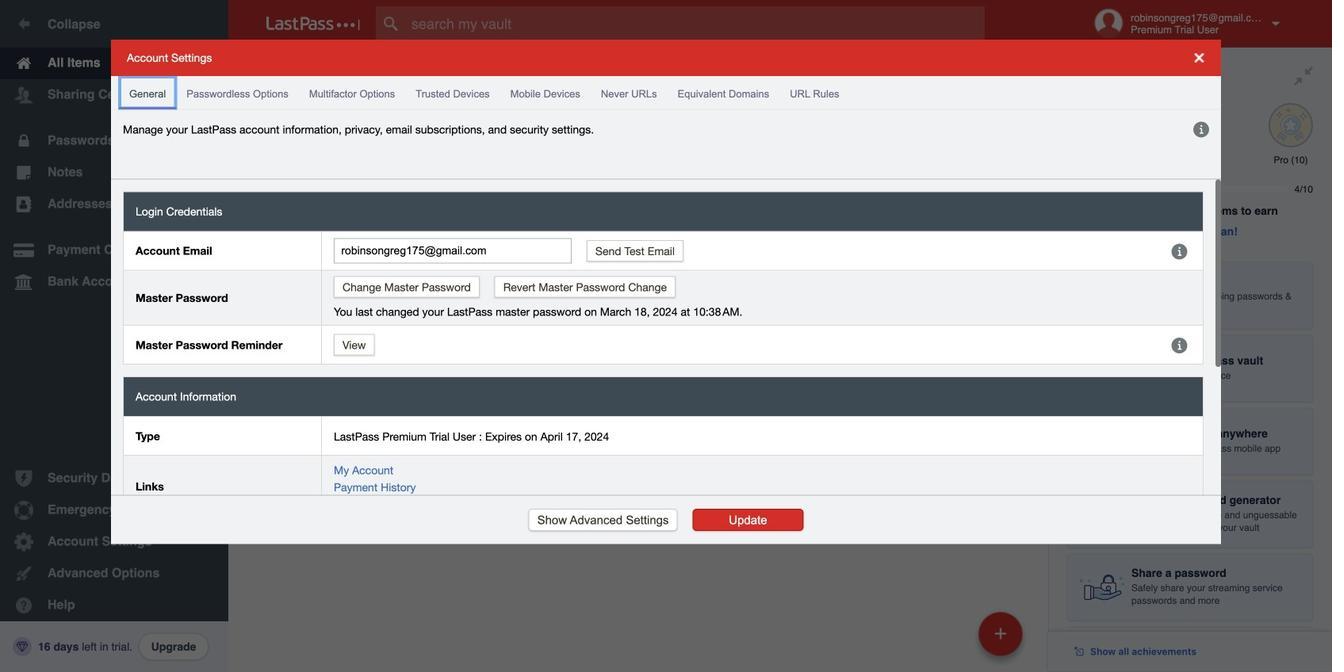 Task type: describe. For each thing, give the bounding box(es) containing it.
main navigation navigation
[[0, 0, 228, 673]]

Search search field
[[376, 6, 1010, 41]]

search my vault text field
[[376, 6, 1010, 41]]

lastpass image
[[267, 17, 360, 31]]

vault options navigation
[[228, 48, 1049, 95]]



Task type: locate. For each thing, give the bounding box(es) containing it.
new item image
[[996, 629, 1007, 640]]

new item navigation
[[973, 608, 1033, 673]]



Task type: vqa. For each thing, say whether or not it's contained in the screenshot.
New item "element"
no



